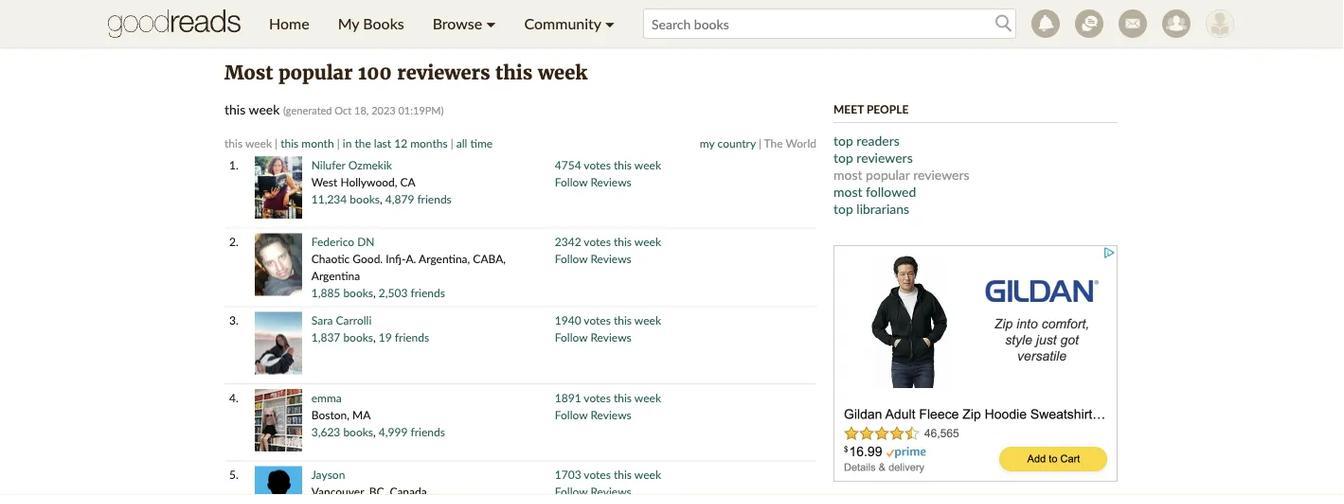 Task type: vqa. For each thing, say whether or not it's contained in the screenshot.
week inside the the 1891 votes this week Follow Reviews
yes



Task type: describe. For each thing, give the bounding box(es) containing it.
popular inside top readers top reviewers most popular reviewers most followed top librarians
[[866, 166, 910, 182]]

books inside emma boston, ma 3,623 books , 4,999 friends
[[343, 425, 373, 439]]

federico dn chaotic good. infj-a. argentina, caba, argentina 1,885 books , 2,503 friends
[[312, 235, 506, 300]]

home
[[269, 14, 310, 33]]

this left month
[[281, 136, 299, 150]]

carrolli
[[336, 314, 372, 327]]

notifications image
[[1032, 9, 1061, 38]]

follow for 1940
[[555, 331, 588, 345]]

1,885
[[312, 286, 341, 300]]

top readers link
[[834, 132, 900, 148]]

jayson
[[312, 468, 345, 482]]

country
[[718, 136, 756, 150]]

sara carrolli link
[[312, 314, 372, 327]]

ozmekik
[[349, 158, 392, 172]]

19 friends link
[[379, 331, 430, 345]]

3.
[[229, 314, 239, 327]]

this week | this month | in the last 12 months | all time
[[225, 136, 493, 150]]

my
[[700, 136, 715, 150]]

week down most in the top left of the page
[[249, 101, 280, 117]]

browse ▾
[[433, 14, 496, 33]]

librarians
[[857, 200, 910, 217]]

this down most in the top left of the page
[[225, 101, 246, 117]]

follow reviews link for 1891
[[555, 408, 632, 422]]

this week (generated oct 18, 2023 01:19pm)
[[225, 101, 444, 117]]

friends inside federico dn chaotic good. infj-a. argentina, caba, argentina 1,885 books , 2,503 friends
[[411, 286, 445, 300]]

follow for 2342
[[555, 252, 588, 266]]

, inside emma boston, ma 3,623 books , 4,999 friends
[[373, 425, 376, 439]]

emma boston, ma 3,623 books , 4,999 friends
[[312, 391, 445, 439]]

follow reviews link for 4754
[[555, 175, 632, 189]]

in
[[343, 136, 352, 150]]

top readers top reviewers most popular reviewers most followed top librarians
[[834, 132, 970, 217]]

(generated
[[283, 104, 332, 117]]

week down community
[[538, 61, 588, 85]]

most popular 100 reviewers this week
[[225, 61, 588, 85]]

nilufer ozmekik link
[[312, 158, 392, 172]]

4754
[[555, 158, 582, 172]]

emma link
[[312, 391, 342, 405]]

this down community
[[496, 61, 533, 85]]

reviews for 1891
[[591, 408, 632, 422]]

last
[[374, 136, 392, 150]]

this month link
[[281, 136, 334, 150]]

2342
[[555, 235, 582, 249]]

the
[[764, 136, 783, 150]]

books inside nilufer ozmekik west hollywood, ca 11,234 books , 4,879 friends
[[350, 192, 380, 206]]

a.
[[406, 252, 416, 266]]

sara
[[312, 314, 333, 327]]

all time link
[[457, 136, 493, 150]]

100
[[358, 61, 392, 85]]

most popular reviewers link
[[834, 166, 970, 182]]

world
[[786, 136, 817, 150]]

follow reviews link for 2342
[[555, 252, 632, 266]]

the
[[355, 136, 371, 150]]

people
[[867, 102, 909, 116]]

sara carrolli image
[[255, 312, 302, 375]]

books inside sara carrolli 1,837 books , 19 friends
[[343, 331, 373, 345]]

most followed link
[[834, 183, 917, 200]]

my books link
[[324, 0, 419, 47]]

months
[[411, 136, 448, 150]]

time
[[471, 136, 493, 150]]

books
[[363, 14, 404, 33]]

followed
[[866, 183, 917, 200]]

federico dn image
[[255, 234, 302, 296]]

this inside the 1940 votes this week follow reviews
[[614, 314, 632, 327]]

, inside nilufer ozmekik west hollywood, ca 11,234 books , 4,879 friends
[[380, 192, 383, 206]]

my country link
[[700, 136, 756, 150]]

books inside federico dn chaotic good. infj-a. argentina, caba, argentina 1,885 books , 2,503 friends
[[343, 286, 373, 300]]

19
[[379, 331, 392, 345]]

federico dn link
[[312, 235, 375, 249]]

votes for 1891
[[584, 391, 611, 405]]

2 horizontal spatial reviewers
[[914, 166, 970, 182]]

week inside 1891 votes this week follow reviews
[[635, 391, 662, 405]]

argentina,
[[419, 252, 470, 266]]

4754 votes  this week follow reviews
[[555, 158, 662, 189]]

ca
[[400, 175, 416, 189]]

votes for 1703
[[584, 468, 611, 482]]

nilufer
[[312, 158, 346, 172]]

1940
[[555, 314, 582, 327]]

▾ for browse ▾
[[487, 14, 496, 33]]

emma
[[312, 391, 342, 405]]

1 top from the top
[[834, 132, 854, 148]]

1940 votes this week follow reviews
[[555, 314, 662, 345]]

3,623
[[312, 425, 341, 439]]

11,234 books link
[[312, 192, 380, 206]]

1,837 books link
[[312, 331, 373, 345]]

Search for books to add to your shelves search field
[[644, 9, 1017, 39]]

1.
[[229, 158, 239, 172]]

friends inside sara carrolli 1,837 books , 19 friends
[[395, 331, 430, 345]]

my group discussions image
[[1076, 9, 1104, 38]]

month
[[302, 136, 334, 150]]

all
[[457, 136, 468, 150]]

good.
[[353, 252, 383, 266]]

reviews for 2342
[[591, 252, 632, 266]]

meet people
[[834, 102, 909, 116]]

jayson link
[[312, 468, 345, 482]]

dn
[[357, 235, 375, 249]]

follow for 4754
[[555, 175, 588, 189]]

community
[[525, 14, 602, 33]]

2 most from the top
[[834, 183, 863, 200]]



Task type: locate. For each thing, give the bounding box(es) containing it.
| left "this month" link
[[275, 136, 278, 150]]

5 votes from the top
[[584, 468, 611, 482]]

4 reviews from the top
[[591, 408, 632, 422]]

reviewers down "readers" in the top of the page
[[857, 149, 913, 165]]

week right 1940
[[635, 314, 662, 327]]

| left "all"
[[451, 136, 454, 150]]

emma image
[[255, 390, 302, 452]]

friends
[[417, 192, 452, 206], [411, 286, 445, 300], [395, 331, 430, 345], [411, 425, 445, 439]]

1 vertical spatial popular
[[866, 166, 910, 182]]

reviews for 4754
[[591, 175, 632, 189]]

books down ma
[[343, 425, 373, 439]]

0 vertical spatial reviewers
[[397, 61, 490, 85]]

my
[[338, 14, 359, 33]]

week right 4754
[[635, 158, 662, 172]]

top down most followed link
[[834, 200, 854, 217]]

bob builder image
[[1207, 9, 1235, 38]]

3 follow from the top
[[555, 331, 588, 345]]

▾ right 'browse'
[[487, 14, 496, 33]]

infj-
[[386, 252, 406, 266]]

2 votes from the top
[[584, 235, 611, 249]]

1 ▾ from the left
[[487, 14, 496, 33]]

▾
[[487, 14, 496, 33], [605, 14, 615, 33]]

▾ inside popup button
[[487, 14, 496, 33]]

most down the top reviewers link
[[834, 166, 863, 182]]

this up 1.
[[225, 136, 243, 150]]

1 follow from the top
[[555, 175, 588, 189]]

4,999
[[379, 425, 408, 439]]

reviewers
[[397, 61, 490, 85], [857, 149, 913, 165], [914, 166, 970, 182]]

this right 4754
[[614, 158, 632, 172]]

▾ right community
[[605, 14, 615, 33]]

week down 1891 votes this week follow reviews
[[635, 468, 662, 482]]

advertisement region
[[834, 245, 1118, 482]]

this right 1940
[[614, 314, 632, 327]]

reviewers for this
[[397, 61, 490, 85]]

friends right 4,999
[[411, 425, 445, 439]]

2342 votes this week follow reviews
[[555, 235, 662, 266]]

4,999 friends link
[[379, 425, 445, 439]]

books up carrolli
[[343, 286, 373, 300]]

friends right 4,879
[[417, 192, 452, 206]]

top
[[834, 132, 854, 148], [834, 149, 854, 165], [834, 200, 854, 217]]

boston,
[[312, 408, 350, 422]]

popular
[[279, 61, 353, 85], [866, 166, 910, 182]]

this inside 2342 votes this week follow reviews
[[614, 235, 632, 249]]

votes for 2342
[[584, 235, 611, 249]]

01:19pm)
[[399, 104, 444, 117]]

0 horizontal spatial reviewers
[[397, 61, 490, 85]]

1 horizontal spatial ▾
[[605, 14, 615, 33]]

1 reviews from the top
[[591, 175, 632, 189]]

4,879
[[386, 192, 415, 206]]

,
[[380, 192, 383, 206], [373, 286, 376, 300], [373, 331, 376, 345], [373, 425, 376, 439]]

, inside federico dn chaotic good. infj-a. argentina, caba, argentina 1,885 books , 2,503 friends
[[373, 286, 376, 300]]

Search books text field
[[644, 9, 1017, 39]]

community ▾
[[525, 14, 615, 33]]

| left in
[[337, 136, 340, 150]]

ma
[[353, 408, 371, 422]]

4754 votes  this week link
[[555, 158, 662, 172]]

1 vertical spatial most
[[834, 183, 863, 200]]

week inside the 1940 votes this week follow reviews
[[635, 314, 662, 327]]

2,503
[[379, 286, 408, 300]]

most up top librarians link
[[834, 183, 863, 200]]

4 follow reviews link from the top
[[555, 408, 632, 422]]

reviewers up 'followed'
[[914, 166, 970, 182]]

2 follow from the top
[[555, 252, 588, 266]]

this inside 4754 votes  this week follow reviews
[[614, 158, 632, 172]]

3 follow reviews link from the top
[[555, 331, 632, 345]]

votes inside 4754 votes  this week follow reviews
[[584, 158, 611, 172]]

1703
[[555, 468, 582, 482]]

week down the 1940 votes this week follow reviews
[[635, 391, 662, 405]]

1891
[[555, 391, 582, 405]]

votes inside the 1940 votes this week follow reviews
[[584, 314, 611, 327]]

browse
[[433, 14, 483, 33]]

follow down 4754
[[555, 175, 588, 189]]

2 vertical spatial top
[[834, 200, 854, 217]]

friend requests image
[[1163, 9, 1191, 38]]

follow reviews link down 4754 votes  this week link
[[555, 175, 632, 189]]

popular up 'followed'
[[866, 166, 910, 182]]

top down top readers link
[[834, 149, 854, 165]]

1891 votes this week follow reviews
[[555, 391, 662, 422]]

4,879 friends link
[[386, 192, 452, 206]]

books down hollywood,
[[350, 192, 380, 206]]

my books
[[338, 14, 404, 33]]

reviewers up 01:19pm)
[[397, 61, 490, 85]]

inbox image
[[1119, 9, 1148, 38]]

week inside 4754 votes  this week follow reviews
[[635, 158, 662, 172]]

books
[[350, 192, 380, 206], [343, 286, 373, 300], [343, 331, 373, 345], [343, 425, 373, 439]]

reviewers for most
[[857, 149, 913, 165]]

this right 1891
[[614, 391, 632, 405]]

1 horizontal spatial popular
[[866, 166, 910, 182]]

0 vertical spatial top
[[834, 132, 854, 148]]

follow reviews link down 2342 votes this week link
[[555, 252, 632, 266]]

reviews down 1940 votes this week link
[[591, 331, 632, 345]]

, inside sara carrolli 1,837 books , 19 friends
[[373, 331, 376, 345]]

3,623 books link
[[312, 425, 373, 439]]

1,885 books link
[[312, 286, 373, 300]]

0 vertical spatial most
[[834, 166, 863, 182]]

▾ inside dropdown button
[[605, 14, 615, 33]]

votes right 4754
[[584, 158, 611, 172]]

votes right 1891
[[584, 391, 611, 405]]

top librarians link
[[834, 200, 910, 217]]

reviews down 4754 votes  this week link
[[591, 175, 632, 189]]

1703 votes this week
[[555, 468, 662, 482]]

18,
[[355, 104, 369, 117]]

top reviewers link
[[834, 149, 913, 165]]

follow for 1891
[[555, 408, 588, 422]]

federico
[[312, 235, 355, 249]]

0 horizontal spatial ▾
[[487, 14, 496, 33]]

week inside 2342 votes this week follow reviews
[[635, 235, 662, 249]]

reviews inside the 1940 votes this week follow reviews
[[591, 331, 632, 345]]

home link
[[255, 0, 324, 47]]

this right 1703
[[614, 468, 632, 482]]

, left 2,503
[[373, 286, 376, 300]]

follow reviews link down 1891 votes this week link on the left bottom
[[555, 408, 632, 422]]

, left 4,879
[[380, 192, 383, 206]]

0 horizontal spatial popular
[[279, 61, 353, 85]]

1 | from the left
[[275, 136, 278, 150]]

, left 4,999
[[373, 425, 376, 439]]

nilufer ozmekik image
[[255, 156, 302, 219]]

11,234
[[312, 192, 347, 206]]

oct
[[335, 104, 352, 117]]

votes right 1703
[[584, 468, 611, 482]]

votes inside 1891 votes this week follow reviews
[[584, 391, 611, 405]]

follow reviews link for 1940
[[555, 331, 632, 345]]

follow down 1940
[[555, 331, 588, 345]]

3 votes from the top
[[584, 314, 611, 327]]

this right 2342 on the left of the page
[[614, 235, 632, 249]]

3 reviews from the top
[[591, 331, 632, 345]]

, left 19
[[373, 331, 376, 345]]

sara carrolli 1,837 books , 19 friends
[[312, 314, 430, 345]]

5.
[[229, 468, 239, 482]]

2023
[[372, 104, 396, 117]]

follow inside 1891 votes this week follow reviews
[[555, 408, 588, 422]]

1 votes from the top
[[584, 158, 611, 172]]

votes for 4754
[[584, 158, 611, 172]]

1 vertical spatial top
[[834, 149, 854, 165]]

▾ for community ▾
[[605, 14, 615, 33]]

1 follow reviews link from the top
[[555, 175, 632, 189]]

1703 votes this week link
[[555, 468, 662, 482]]

week down 4754 votes  this week follow reviews
[[635, 235, 662, 249]]

menu
[[255, 0, 629, 47]]

2 top from the top
[[834, 149, 854, 165]]

friends inside nilufer ozmekik west hollywood, ca 11,234 books , 4,879 friends
[[417, 192, 452, 206]]

votes right 2342 on the left of the page
[[584, 235, 611, 249]]

this
[[496, 61, 533, 85], [225, 101, 246, 117], [225, 136, 243, 150], [281, 136, 299, 150], [614, 158, 632, 172], [614, 235, 632, 249], [614, 314, 632, 327], [614, 391, 632, 405], [614, 468, 632, 482]]

top down meet
[[834, 132, 854, 148]]

reviews for 1940
[[591, 331, 632, 345]]

reviews down 1891 votes this week link on the left bottom
[[591, 408, 632, 422]]

caba,
[[473, 252, 506, 266]]

follow inside the 1940 votes this week follow reviews
[[555, 331, 588, 345]]

| left the the
[[759, 136, 762, 150]]

follow reviews link
[[555, 175, 632, 189], [555, 252, 632, 266], [555, 331, 632, 345], [555, 408, 632, 422]]

0 vertical spatial popular
[[279, 61, 353, 85]]

chaotic
[[312, 252, 350, 266]]

2 | from the left
[[337, 136, 340, 150]]

2 vertical spatial reviewers
[[914, 166, 970, 182]]

4 follow from the top
[[555, 408, 588, 422]]

follow down 2342 on the left of the page
[[555, 252, 588, 266]]

friends right 2,503
[[411, 286, 445, 300]]

hollywood,
[[341, 175, 398, 189]]

readers
[[857, 132, 900, 148]]

reviews inside 4754 votes  this week follow reviews
[[591, 175, 632, 189]]

2 reviews from the top
[[591, 252, 632, 266]]

reviews
[[591, 175, 632, 189], [591, 252, 632, 266], [591, 331, 632, 345], [591, 408, 632, 422]]

3 top from the top
[[834, 200, 854, 217]]

friends inside emma boston, ma 3,623 books , 4,999 friends
[[411, 425, 445, 439]]

votes right 1940
[[584, 314, 611, 327]]

in the last 12 months link
[[343, 136, 448, 150]]

popular up (generated
[[279, 61, 353, 85]]

votes inside 2342 votes this week follow reviews
[[584, 235, 611, 249]]

reviews inside 1891 votes this week follow reviews
[[591, 408, 632, 422]]

1 most from the top
[[834, 166, 863, 182]]

friends right 19
[[395, 331, 430, 345]]

my country |   the world
[[700, 136, 817, 150]]

follow reviews link down 1940 votes this week link
[[555, 331, 632, 345]]

community ▾ button
[[510, 0, 629, 47]]

books down carrolli
[[343, 331, 373, 345]]

follow inside 2342 votes this week follow reviews
[[555, 252, 588, 266]]

2 follow reviews link from the top
[[555, 252, 632, 266]]

this inside 1891 votes this week follow reviews
[[614, 391, 632, 405]]

1940 votes this week link
[[555, 314, 662, 327]]

12
[[394, 136, 408, 150]]

1891 votes this week link
[[555, 391, 662, 405]]

2 ▾ from the left
[[605, 14, 615, 33]]

week left "this month" link
[[245, 136, 272, 150]]

reviews down 2342 votes this week link
[[591, 252, 632, 266]]

nilufer ozmekik west hollywood, ca 11,234 books , 4,879 friends
[[312, 158, 452, 206]]

1 vertical spatial reviewers
[[857, 149, 913, 165]]

votes for 1940
[[584, 314, 611, 327]]

3 | from the left
[[451, 136, 454, 150]]

follow down 1891
[[555, 408, 588, 422]]

4 votes from the top
[[584, 391, 611, 405]]

1 horizontal spatial reviewers
[[857, 149, 913, 165]]

browse ▾ button
[[419, 0, 510, 47]]

menu containing home
[[255, 0, 629, 47]]

follow inside 4754 votes  this week follow reviews
[[555, 175, 588, 189]]

4.
[[229, 391, 239, 405]]

meet
[[834, 102, 864, 116]]

jayson image
[[255, 467, 302, 496]]

4 | from the left
[[759, 136, 762, 150]]

reviews inside 2342 votes this week follow reviews
[[591, 252, 632, 266]]

2342 votes this week link
[[555, 235, 662, 249]]



